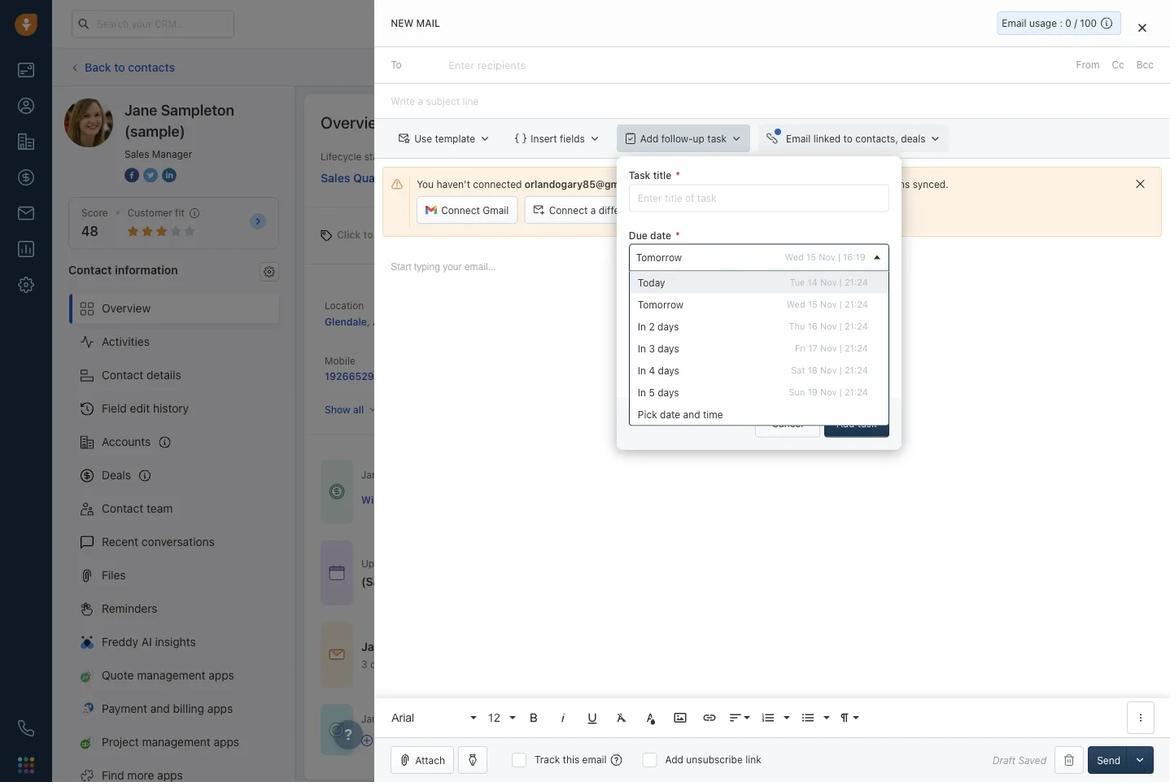 Task type: vqa. For each thing, say whether or not it's contained in the screenshot.
call
yes



Task type: describe. For each thing, give the bounding box(es) containing it.
back
[[85, 60, 111, 73]]

management for quote
[[137, 669, 206, 682]]

stage
[[364, 151, 390, 162]]

to inside back to contacts link
[[114, 60, 125, 73]]

1 horizontal spatial (sample)
[[416, 493, 458, 505]]

sales for sales manager
[[125, 148, 149, 160]]

contacted
[[629, 174, 679, 185]]

email up sun 19 nov | 21:24
[[817, 373, 841, 384]]

status
[[483, 151, 513, 162]]

customer fit
[[128, 207, 185, 219]]

recent
[[102, 535, 138, 549]]

Enter recipients text field
[[449, 52, 529, 78]]

Task title text field
[[629, 184, 890, 212]]

lost
[[1011, 174, 1031, 185]]

14
[[808, 277, 818, 288]]

sequence.
[[493, 714, 541, 725]]

usage
[[1030, 18, 1057, 29]]

add deal button
[[1016, 53, 1089, 81]]

date for due
[[650, 229, 671, 241]]

/ inside button
[[1005, 174, 1008, 185]]

connect gmail
[[441, 204, 509, 216]]

15 inside upcoming meeting on mon 13 nov, 2023 from 23:30 to wed 15 nov, 2023 at 00:00 (sample) meeting - final discussion about the deal
[[641, 557, 651, 569]]

2 2023 from the left
[[677, 557, 701, 569]]

19
[[808, 387, 818, 397]]

in 3 days
[[638, 343, 679, 354]]

21:24 for 2
[[845, 321, 868, 332]]

is
[[386, 714, 394, 725]]

quote management apps
[[102, 669, 234, 682]]

back to contacts link
[[68, 54, 176, 80]]

title
[[653, 170, 672, 181]]

in for in 3 days
[[638, 343, 646, 354]]

deals inside email linked to contacts, deals button
[[901, 133, 926, 144]]

field edit history
[[102, 402, 189, 415]]

Write a subject line text field
[[375, 84, 1170, 118]]

0
[[1066, 18, 1072, 29]]

to inside upcoming meeting on mon 13 nov, 2023 from 23:30 to wed 15 nov, 2023 at 00:00 (sample) meeting - final discussion about the deal
[[605, 557, 615, 569]]

you haven't connected orlandogary85@gmail.com to the crm. connect it now to keep your conversations synced.
[[417, 178, 949, 190]]

quote
[[1021, 325, 1048, 337]]

1 vertical spatial deals
[[420, 469, 444, 481]]

twitter circled image
[[143, 166, 158, 184]]

0 vertical spatial widgetz.io (sample) link
[[520, 315, 616, 327]]

email for email linked to contacts, deals
[[786, 133, 811, 144]]

linked
[[814, 133, 841, 144]]

use template
[[414, 133, 476, 144]]

mobile
[[325, 355, 356, 367]]

tue 14 nov | 21:24
[[790, 277, 868, 288]]

unsubscribe
[[686, 754, 743, 766]]

more misc image
[[1134, 711, 1148, 725]]

had a call with jane. she requested the proposal document and pricing quote asap.
[[918, 311, 1143, 337]]

new for new mail
[[391, 18, 414, 29]]

attach
[[415, 755, 445, 766]]

document
[[918, 325, 964, 337]]

customize overview button
[[1020, 111, 1146, 133]]

date for pick
[[660, 409, 681, 420]]

sequence
[[419, 735, 464, 746]]

arial button
[[386, 702, 479, 734]]

container_wx8msf4aqz5i3rn1 image for upcoming meeting on mon 13 nov, 2023 from 23:30 to wed 15 nov, 2023 at 00:00
[[329, 565, 345, 581]]

| for thu 16 nov | 21:24
[[840, 321, 842, 332]]

not
[[396, 714, 411, 725]]

sales qualified lead link
[[321, 164, 446, 187]]

glendale, arizona, usa link
[[325, 316, 436, 327]]

tags
[[396, 229, 418, 241]]

add unsubscribe link
[[665, 754, 762, 766]]

nov for thu 16 nov | 21:24
[[821, 321, 837, 332]]

3 inside jane sent an email 3 days ago
[[361, 659, 368, 670]]

in 2 days option
[[630, 315, 889, 337]]

with
[[966, 311, 985, 323]]

/ inside dialog
[[1075, 18, 1078, 29]]

add for add deal
[[1040, 61, 1059, 73]]

21:24 inside today option
[[845, 277, 868, 288]]

now
[[765, 178, 783, 190]]

application containing arial
[[375, 245, 1170, 737]]

jane for jane sampleton (sample)
[[125, 101, 157, 118]]

1 2023 from the left
[[525, 557, 549, 569]]

days for in 2 days
[[658, 321, 679, 332]]

in for in 5 days
[[638, 387, 646, 398]]

emails
[[714, 298, 744, 310]]

payment and billing apps
[[102, 702, 233, 716]]

mon
[[465, 557, 485, 569]]

location glendale, arizona, usa
[[325, 300, 436, 327]]

0 horizontal spatial widgetz.io (sample) link
[[361, 492, 458, 506]]

fields
[[560, 133, 585, 144]]

interested button
[[704, 170, 815, 189]]

ai
[[141, 635, 152, 649]]

jane for jane is not part of any sales sequence.
[[361, 714, 383, 725]]

use template button
[[391, 125, 499, 152]]

17
[[809, 343, 818, 353]]

thu 16 nov | 21:24
[[789, 321, 868, 332]]

1 horizontal spatial task
[[858, 418, 877, 430]]

1 vertical spatial apps
[[207, 702, 233, 716]]

task for task will be added after you send the email
[[643, 373, 664, 384]]

negotiation / lost link
[[925, 170, 1036, 189]]

1 horizontal spatial overview
[[321, 112, 389, 131]]

synced.
[[913, 178, 949, 190]]

1 vertical spatial overview
[[102, 302, 151, 315]]

connect gmail button
[[417, 196, 518, 224]]

apps for quote management apps
[[209, 669, 234, 682]]

add to a sequence link
[[361, 734, 541, 748]]

2 horizontal spatial connect
[[714, 178, 753, 190]]

information
[[115, 263, 178, 276]]

add for add task
[[837, 418, 855, 430]]

mobile 19266529503
[[325, 355, 393, 382]]

billing
[[173, 702, 204, 716]]

requested
[[1036, 311, 1082, 323]]

had
[[918, 311, 937, 323]]

Search your CRM... text field
[[72, 10, 234, 38]]

task inside dropdown button
[[708, 133, 727, 144]]

the up '19' at right
[[799, 373, 814, 384]]

project
[[102, 735, 139, 749]]

add for add to a sequence
[[377, 735, 396, 746]]

email inside button
[[641, 204, 665, 216]]

she
[[1016, 311, 1033, 323]]

tue
[[790, 277, 805, 288]]

wed inside upcoming meeting on mon 13 nov, 2023 from 23:30 to wed 15 nov, 2023 at 00:00 (sample) meeting - final discussion about the deal
[[617, 557, 638, 569]]

recent conversations
[[102, 535, 215, 549]]

days for in 3 days
[[658, 343, 679, 354]]

fit
[[175, 207, 185, 219]]

contacts
[[128, 60, 175, 73]]

at
[[704, 557, 713, 569]]

apps for project management apps
[[214, 735, 239, 749]]

score 48
[[81, 207, 108, 239]]

add follow-up task button
[[617, 125, 751, 152]]

orlando
[[942, 348, 979, 359]]

wed for wed 15 nov | 16:19
[[785, 252, 804, 262]]

qualified link
[[815, 169, 925, 190]]

add to a sequence
[[377, 735, 464, 746]]

customize overview
[[1045, 116, 1137, 128]]

21:24 for 3
[[845, 343, 868, 353]]

align image
[[729, 711, 743, 725]]

cancel
[[772, 418, 804, 430]]

task title
[[629, 170, 672, 181]]

15 for wed 15 nov | 16:19
[[807, 252, 816, 262]]

1 nov, from the left
[[501, 557, 522, 569]]

glendale,
[[325, 316, 370, 327]]

in 2 days
[[638, 321, 679, 332]]

nov for wed 15 nov | 21:24
[[821, 299, 837, 310]]

meeting
[[411, 557, 448, 569]]

due date
[[629, 229, 671, 241]]

add follow-up task button
[[617, 125, 751, 152]]

container_wx8msf4aqz5i3rn1 image for jane is not part of any sales sequence.
[[329, 722, 345, 738]]

paragraph format image
[[838, 711, 852, 725]]

nov for wed 15 nov | 16:19
[[819, 252, 836, 262]]

| for tue 14 nov | 21:24
[[840, 277, 842, 288]]

clear formatting image
[[615, 711, 629, 725]]

container_wx8msf4aqz5i3rn1 image inside add to a sequence link
[[361, 735, 373, 746]]

crm.
[[687, 178, 712, 190]]

1 vertical spatial (sample)
[[574, 315, 616, 327]]

payment
[[102, 702, 147, 716]]

description
[[629, 285, 683, 296]]

2 vertical spatial a
[[410, 735, 416, 746]]

email inside jane sent an email 3 days ago
[[434, 640, 463, 653]]

call
[[948, 311, 963, 323]]



Task type: locate. For each thing, give the bounding box(es) containing it.
on
[[451, 557, 463, 569]]

management for project
[[142, 735, 211, 749]]

nov inside in 4 days option
[[821, 365, 837, 375]]

and inside the had a call with jane. she requested the proposal document and pricing quote asap.
[[967, 325, 984, 337]]

nov inside today option
[[821, 277, 837, 288]]

to inside add to a sequence link
[[398, 735, 408, 746]]

(sample) down open at the bottom left of page
[[416, 493, 458, 505]]

asap.
[[1050, 325, 1075, 337]]

be
[[684, 373, 696, 384]]

files
[[102, 569, 126, 582]]

0 vertical spatial deals
[[901, 133, 926, 144]]

2 vertical spatial wed
[[617, 557, 638, 569]]

widgetz.io
[[520, 315, 571, 327], [361, 493, 413, 505]]

| down "sat 18 nov | 21:24" in the top of the page
[[840, 387, 842, 397]]

1 horizontal spatial new
[[533, 174, 554, 185]]

it
[[756, 178, 762, 190]]

1 horizontal spatial widgetz.io (sample)
[[520, 315, 616, 327]]

1 vertical spatial date
[[660, 409, 681, 420]]

2 horizontal spatial a
[[939, 311, 945, 323]]

tomorrow for wed 15 nov | 16:19
[[636, 251, 682, 263]]

nov for fri 17 nov | 21:24
[[821, 343, 837, 353]]

nov right 14
[[821, 277, 837, 288]]

1 horizontal spatial conversations
[[846, 178, 910, 190]]

email image
[[1009, 17, 1021, 31]]

1 horizontal spatial email
[[1002, 18, 1027, 29]]

| for fri 17 nov | 21:24
[[840, 343, 842, 353]]

1 horizontal spatial and
[[683, 409, 700, 420]]

| down 'tue 14 nov | 21:24'
[[840, 299, 842, 310]]

nov for sat 18 nov | 21:24
[[821, 365, 837, 375]]

in 4 days option
[[630, 359, 889, 381]]

thu
[[789, 321, 805, 332]]

21:24 inside in 5 days option
[[845, 387, 868, 397]]

the inside upcoming meeting on mon 13 nov, 2023 from 23:30 to wed 15 nov, 2023 at 00:00 (sample) meeting - final discussion about the deal
[[592, 575, 610, 588]]

qualified inside 'link'
[[854, 174, 896, 185]]

0 horizontal spatial widgetz.io
[[361, 493, 413, 505]]

0 vertical spatial /
[[1075, 18, 1078, 29]]

15 up 14
[[807, 252, 816, 262]]

add down 'is'
[[377, 735, 396, 746]]

use
[[414, 133, 432, 144]]

0 horizontal spatial 3
[[361, 659, 368, 670]]

freddy
[[102, 635, 138, 649]]

tomorrow inside option
[[638, 299, 684, 310]]

3 up the 4
[[649, 343, 655, 354]]

12 button
[[482, 702, 518, 734]]

close image
[[1139, 23, 1147, 32]]

deal
[[1061, 61, 1081, 73], [613, 575, 636, 588]]

and left time
[[683, 409, 700, 420]]

emails janesampleton@gmail.com
[[714, 298, 843, 327]]

2 vertical spatial 15
[[641, 557, 651, 569]]

wed up thu
[[787, 299, 806, 310]]

nov, right 13
[[501, 557, 522, 569]]

interested link
[[704, 170, 815, 189]]

the
[[669, 178, 684, 190], [1085, 311, 1100, 323], [799, 373, 814, 384], [592, 575, 610, 588]]

new inside dialog
[[391, 18, 414, 29]]

| for sun 19 nov | 21:24
[[840, 387, 842, 397]]

connect down orlandogary85@gmail.com
[[549, 204, 588, 216]]

add left follow-
[[640, 133, 659, 144]]

task down sun 19 nov | 21:24
[[858, 418, 877, 430]]

phone element
[[10, 712, 42, 745]]

connect down haven't
[[441, 204, 480, 216]]

0 vertical spatial 15
[[807, 252, 816, 262]]

container_wx8msf4aqz5i3rn1 image
[[329, 565, 345, 581], [329, 647, 345, 663], [329, 722, 345, 738], [361, 735, 373, 746]]

| inside in 5 days option
[[840, 387, 842, 397]]

21:24 for 5
[[845, 387, 868, 397]]

sales
[[125, 148, 149, 160], [321, 171, 350, 184]]

draft
[[993, 754, 1016, 766]]

date inside list box
[[660, 409, 681, 420]]

3 in from the top
[[638, 365, 646, 376]]

to inside email linked to contacts, deals button
[[844, 133, 853, 144]]

sales inside sales qualified lead link
[[321, 171, 350, 184]]

nov up 'tue 14 nov | 21:24'
[[819, 252, 836, 262]]

0 horizontal spatial connect
[[441, 204, 480, 216]]

connect for connect gmail
[[441, 204, 480, 216]]

0 vertical spatial jane
[[125, 101, 157, 118]]

jane inside jane sampleton (sample)
[[125, 101, 157, 118]]

1 vertical spatial widgetz.io (sample) link
[[361, 492, 458, 506]]

the inside the had a call with jane. she requested the proposal document and pricing quote asap.
[[1085, 311, 1100, 323]]

from
[[1077, 59, 1100, 71]]

fri
[[795, 343, 806, 353]]

contact for contact details
[[102, 368, 143, 382]]

0 horizontal spatial /
[[1005, 174, 1008, 185]]

21:24
[[845, 277, 868, 288], [845, 299, 868, 310], [845, 321, 868, 332], [845, 343, 868, 353], [845, 365, 868, 375], [845, 387, 868, 397]]

2 vertical spatial and
[[150, 702, 170, 716]]

task for task title
[[629, 170, 651, 181]]

0 horizontal spatial task
[[708, 133, 727, 144]]

container_wx8msf4aqz5i3rn1 image left upcoming
[[329, 565, 345, 581]]

1 horizontal spatial /
[[1075, 18, 1078, 29]]

6 21:24 from the top
[[845, 387, 868, 397]]

nov right '19' at right
[[821, 387, 837, 397]]

this
[[563, 754, 580, 766]]

nov, left at
[[654, 557, 674, 569]]

show all
[[325, 404, 364, 415]]

italic (⌘i) image
[[556, 711, 571, 725]]

nov up thu 16 nov | 21:24
[[821, 299, 837, 310]]

100
[[1080, 18, 1097, 29]]

upcoming
[[361, 557, 408, 569]]

tomorrow option
[[630, 293, 889, 315]]

1 horizontal spatial a
[[591, 204, 596, 216]]

1 in from the top
[[638, 321, 646, 332]]

arial
[[392, 711, 414, 724]]

2 vertical spatial contact
[[102, 502, 143, 515]]

48 button
[[81, 224, 98, 239]]

connect for connect a different email
[[549, 204, 588, 216]]

|
[[838, 252, 841, 262], [840, 277, 842, 288], [840, 299, 842, 310], [840, 321, 842, 332], [840, 343, 842, 353], [840, 365, 842, 375], [840, 387, 842, 397]]

facebook circled image
[[125, 166, 139, 184]]

1 vertical spatial and
[[683, 409, 700, 420]]

in left 2
[[638, 321, 646, 332]]

freshworks switcher image
[[18, 757, 34, 773]]

| left 16:19
[[838, 252, 841, 262]]

0 vertical spatial date
[[650, 229, 671, 241]]

1 vertical spatial task
[[643, 373, 664, 384]]

and left billing
[[150, 702, 170, 716]]

21:24 down the fri 17 nov | 21:24
[[845, 365, 868, 375]]

text color image
[[644, 711, 659, 725]]

container_wx8msf4aqz5i3rn1 image left 'is'
[[329, 722, 345, 738]]

days right 2
[[658, 321, 679, 332]]

in left "5"
[[638, 387, 646, 398]]

0 horizontal spatial (sample)
[[125, 122, 185, 140]]

0 vertical spatial (sample)
[[125, 122, 185, 140]]

0 vertical spatial email
[[1002, 18, 1027, 29]]

time
[[703, 409, 723, 420]]

1 vertical spatial 3
[[361, 659, 368, 670]]

insert link (⌘k) image
[[703, 711, 717, 725]]

in for in 2 days
[[638, 321, 646, 332]]

0 horizontal spatial 2023
[[525, 557, 549, 569]]

new link
[[483, 169, 594, 190]]

score
[[81, 207, 108, 219]]

list box inside dialog
[[630, 271, 889, 425]]

1 horizontal spatial nov,
[[654, 557, 674, 569]]

0 horizontal spatial widgetz.io (sample)
[[361, 493, 458, 505]]

the left the proposal
[[1085, 311, 1100, 323]]

email left the linked on the right of the page
[[786, 133, 811, 144]]

add left 'unsubscribe'
[[665, 754, 684, 766]]

contact for contact information
[[68, 263, 112, 276]]

conversations inside dialog
[[846, 178, 910, 190]]

add inside add to a sequence link
[[377, 735, 396, 746]]

tomorrow for wed 15 nov | 21:24
[[638, 299, 684, 310]]

overview up lifecycle stage
[[321, 112, 389, 131]]

wed up tue
[[785, 252, 804, 262]]

overview up activities
[[102, 302, 151, 315]]

click to add tags
[[337, 229, 418, 241]]

in down in 2 days at the top of the page
[[638, 343, 646, 354]]

1 vertical spatial sales
[[321, 171, 350, 184]]

| for sat 18 nov | 21:24
[[840, 365, 842, 375]]

sun
[[789, 387, 805, 397]]

orlandogary85@gmail.com
[[525, 178, 654, 190]]

jane's
[[361, 469, 391, 481]]

15 inside tomorrow option
[[808, 299, 818, 310]]

nov inside in 3 days option
[[821, 343, 837, 353]]

due
[[629, 229, 648, 241]]

jane left sent
[[361, 640, 388, 653]]

0 horizontal spatial email
[[786, 133, 811, 144]]

insert image (⌘p) image
[[673, 711, 688, 725]]

0 vertical spatial tomorrow
[[636, 251, 682, 263]]

1 vertical spatial management
[[142, 735, 211, 749]]

0 vertical spatial widgetz.io
[[520, 315, 571, 327]]

date right due on the top right of the page
[[650, 229, 671, 241]]

add for add follow-up task
[[640, 133, 659, 144]]

1 horizontal spatial connect
[[549, 204, 588, 216]]

2 horizontal spatial and
[[967, 325, 984, 337]]

email right this
[[582, 754, 607, 766]]

task right up
[[708, 133, 727, 144]]

1 vertical spatial new
[[533, 174, 554, 185]]

gary
[[918, 348, 940, 359]]

send
[[1097, 755, 1121, 766]]

deal right about
[[613, 575, 636, 588]]

3 21:24 from the top
[[845, 321, 868, 332]]

list box
[[630, 271, 889, 425]]

email right an
[[434, 640, 463, 653]]

0 vertical spatial wed
[[785, 252, 804, 262]]

nov right 17
[[821, 343, 837, 353]]

a left "different"
[[591, 204, 596, 216]]

Type the details about this task… text field
[[629, 299, 890, 359]]

deals right open at the bottom left of page
[[420, 469, 444, 481]]

nov for sun 19 nov | 21:24
[[821, 387, 837, 397]]

| for wed 15 nov | 16:19
[[838, 252, 841, 262]]

sat
[[791, 365, 805, 375]]

2 vertical spatial (sample)
[[416, 493, 458, 505]]

0 horizontal spatial new
[[391, 18, 414, 29]]

sales for sales qualified lead
[[321, 171, 350, 184]]

21:24 up "sat 18 nov | 21:24" in the top of the page
[[845, 343, 868, 353]]

janesampleton@gmail.com
[[714, 315, 843, 327]]

nov for tue 14 nov | 21:24
[[821, 277, 837, 288]]

days left ago on the bottom of the page
[[370, 659, 392, 670]]

conversations down team
[[142, 535, 215, 549]]

deal down 0
[[1061, 61, 1081, 73]]

overview
[[321, 112, 389, 131], [102, 302, 151, 315]]

add inside add follow-up task button
[[640, 133, 659, 144]]

0 horizontal spatial qualified
[[353, 171, 402, 184]]

and
[[967, 325, 984, 337], [683, 409, 700, 420], [150, 702, 170, 716]]

1 horizontal spatial deals
[[901, 133, 926, 144]]

jane is not part of any sales sequence.
[[361, 714, 541, 725]]

phone image
[[18, 720, 34, 737]]

1 vertical spatial a
[[939, 311, 945, 323]]

ago
[[394, 659, 412, 670]]

0 vertical spatial sales
[[125, 148, 149, 160]]

(sample) up sales manager
[[125, 122, 185, 140]]

a left call in the top right of the page
[[939, 311, 945, 323]]

edit
[[130, 402, 150, 415]]

mng settings image
[[264, 266, 275, 277]]

apps up 'payment and billing apps'
[[209, 669, 234, 682]]

a for connect
[[591, 204, 596, 216]]

tomorrow down description
[[638, 299, 684, 310]]

15 for wed 15 nov | 21:24
[[808, 299, 818, 310]]

qualified down contacts,
[[854, 174, 896, 185]]

0 vertical spatial contact
[[68, 263, 112, 276]]

4 in from the top
[[638, 387, 646, 398]]

21:24 inside 'in 2 days' option
[[845, 321, 868, 332]]

click
[[337, 229, 361, 241]]

in 5 days option
[[630, 381, 889, 403]]

discussion
[[497, 575, 555, 588]]

0 vertical spatial and
[[967, 325, 984, 337]]

0 horizontal spatial and
[[150, 702, 170, 716]]

deal inside upcoming meeting on mon 13 nov, 2023 from 23:30 to wed 15 nov, 2023 at 00:00 (sample) meeting - final discussion about the deal
[[613, 575, 636, 588]]

| up "wed 15 nov | 21:24" on the top right of page
[[840, 277, 842, 288]]

2 vertical spatial jane
[[361, 714, 383, 725]]

days for in 4 days
[[658, 365, 680, 376]]

added
[[699, 373, 728, 384]]

contact for contact team
[[102, 502, 143, 515]]

contact details
[[102, 368, 181, 382]]

| up "sat 18 nov | 21:24" in the top of the page
[[840, 343, 842, 353]]

jane inside jane sent an email 3 days ago
[[361, 640, 388, 653]]

sales down lifecycle
[[321, 171, 350, 184]]

3 inside option
[[649, 343, 655, 354]]

1 vertical spatial widgetz.io (sample)
[[361, 493, 458, 505]]

5 21:24 from the top
[[845, 365, 868, 375]]

1 horizontal spatial deal
[[1061, 61, 1081, 73]]

/ left "lost"
[[1005, 174, 1008, 185]]

container_wx8msf4aqz5i3rn1 image
[[329, 484, 345, 500]]

new for new
[[533, 174, 554, 185]]

0 vertical spatial deal
[[1061, 61, 1081, 73]]

new down the insert
[[533, 174, 554, 185]]

deal inside button
[[1061, 61, 1081, 73]]

up
[[693, 133, 705, 144]]

0 vertical spatial 3
[[649, 343, 655, 354]]

1 vertical spatial tomorrow
[[638, 299, 684, 310]]

about
[[558, 575, 589, 588]]

0 vertical spatial conversations
[[846, 178, 910, 190]]

add inside add task button
[[837, 418, 855, 430]]

1 vertical spatial /
[[1005, 174, 1008, 185]]

| inside in 4 days option
[[840, 365, 842, 375]]

1 horizontal spatial widgetz.io (sample) link
[[520, 315, 616, 327]]

task up "5"
[[643, 373, 664, 384]]

0 vertical spatial widgetz.io (sample)
[[520, 315, 616, 327]]

connect left it
[[714, 178, 753, 190]]

deals right contacts,
[[901, 133, 926, 144]]

1 horizontal spatial widgetz.io
[[520, 315, 571, 327]]

container_wx8msf4aqz5i3rn1 image left add to a sequence
[[361, 735, 373, 746]]

gary orlando
[[918, 348, 979, 359]]

lifecycle
[[321, 151, 362, 162]]

1 horizontal spatial 3
[[649, 343, 655, 354]]

2023
[[525, 557, 549, 569], [677, 557, 701, 569]]

1 vertical spatial task
[[858, 418, 877, 430]]

in 3 days option
[[630, 337, 889, 359]]

(sample) inside jane sampleton (sample)
[[125, 122, 185, 140]]

| inside tomorrow option
[[840, 299, 842, 310]]

0 vertical spatial management
[[137, 669, 206, 682]]

the down 23:30
[[592, 575, 610, 588]]

1 vertical spatial conversations
[[142, 535, 215, 549]]

send button
[[1088, 746, 1130, 774]]

0 horizontal spatial sales
[[125, 148, 149, 160]]

today option
[[630, 271, 889, 293]]

management down 'payment and billing apps'
[[142, 735, 211, 749]]

15 right 23:30
[[641, 557, 651, 569]]

arizona,
[[373, 316, 412, 327]]

sales manager
[[125, 148, 192, 160]]

15 up 16
[[808, 299, 818, 310]]

nov right 16
[[821, 321, 837, 332]]

the left crm.
[[669, 178, 684, 190]]

email up due date
[[641, 204, 665, 216]]

contact up recent at the left bottom of the page
[[102, 502, 143, 515]]

days inside jane sent an email 3 days ago
[[370, 659, 392, 670]]

4 21:24 from the top
[[845, 343, 868, 353]]

| inside today option
[[840, 277, 842, 288]]

email inside button
[[786, 133, 811, 144]]

deals
[[102, 468, 131, 482]]

21:24 inside in 4 days option
[[845, 365, 868, 375]]

task left the "title" at the right of page
[[629, 170, 651, 181]]

days for in 5 days
[[658, 387, 679, 398]]

add for add unsubscribe link
[[665, 754, 684, 766]]

nov inside 'in 2 days' option
[[821, 321, 837, 332]]

2 21:24 from the top
[[845, 299, 868, 310]]

2 horizontal spatial (sample)
[[574, 315, 616, 327]]

| down the fri 17 nov | 21:24
[[840, 365, 842, 375]]

3 left ago on the bottom of the page
[[361, 659, 368, 670]]

jane left 'is'
[[361, 714, 383, 725]]

21:24 inside in 3 days option
[[845, 343, 868, 353]]

1 vertical spatial deal
[[613, 575, 636, 588]]

1 horizontal spatial 2023
[[677, 557, 701, 569]]

a inside the had a call with jane. she requested the proposal document and pricing quote asap.
[[939, 311, 945, 323]]

contact down the 48 button on the left of page
[[68, 263, 112, 276]]

jane for jane sent an email 3 days ago
[[361, 640, 388, 653]]

accounts
[[102, 435, 151, 449]]

days down "will" on the right of the page
[[658, 387, 679, 398]]

0 vertical spatial task
[[629, 170, 651, 181]]

1 vertical spatial widgetz.io
[[361, 493, 413, 505]]

21:24 up the fri 17 nov | 21:24
[[845, 321, 868, 332]]

21:24 inside tomorrow option
[[845, 299, 868, 310]]

1 vertical spatial wed
[[787, 299, 806, 310]]

dialog
[[375, 0, 1170, 782]]

add follow-up task
[[640, 133, 727, 144]]

a for had
[[939, 311, 945, 323]]

to
[[114, 60, 125, 73], [844, 133, 853, 144], [657, 178, 666, 190], [786, 178, 795, 190], [363, 229, 373, 241], [605, 557, 615, 569], [398, 735, 408, 746]]

0 horizontal spatial nov,
[[501, 557, 522, 569]]

0 horizontal spatial deal
[[613, 575, 636, 588]]

final
[[470, 575, 494, 588]]

1 21:24 from the top
[[845, 277, 868, 288]]

email left usage
[[1002, 18, 1027, 29]]

nov right 18
[[821, 365, 837, 375]]

0 horizontal spatial deals
[[420, 469, 444, 481]]

new mail
[[391, 18, 440, 29]]

container_wx8msf4aqz5i3rn1 image left sent
[[329, 647, 345, 663]]

new left the mail
[[391, 18, 414, 29]]

16:19
[[843, 252, 866, 262]]

email
[[1002, 18, 1027, 29], [786, 133, 811, 144]]

and down the with
[[967, 325, 984, 337]]

email usage : 0 / 100
[[1002, 18, 1097, 29]]

jane down contacts
[[125, 101, 157, 118]]

wed inside tomorrow option
[[787, 299, 806, 310]]

21:24 down 16:19
[[845, 277, 868, 288]]

underline (⌘u) image
[[585, 711, 600, 725]]

wed for wed 15 nov | 21:24
[[787, 299, 806, 310]]

1 vertical spatial 15
[[808, 299, 818, 310]]

| for wed 15 nov | 21:24
[[840, 299, 842, 310]]

48
[[81, 224, 98, 239]]

history
[[153, 402, 189, 415]]

nov inside in 5 days option
[[821, 387, 837, 397]]

unordered list image
[[801, 711, 816, 725]]

1 horizontal spatial qualified
[[854, 174, 896, 185]]

0 horizontal spatial a
[[410, 735, 416, 746]]

pick
[[638, 409, 657, 420]]

2023 left at
[[677, 557, 701, 569]]

list box containing today
[[630, 271, 889, 425]]

keep
[[798, 178, 820, 190]]

in for in 4 days
[[638, 365, 646, 376]]

upcoming meeting on mon 13 nov, 2023 from 23:30 to wed 15 nov, 2023 at 00:00 (sample) meeting - final discussion about the deal
[[361, 557, 743, 588]]

0 horizontal spatial overview
[[102, 302, 151, 315]]

nov inside tomorrow option
[[821, 299, 837, 310]]

in left the 4
[[638, 365, 646, 376]]

| up the fri 17 nov | 21:24
[[840, 321, 842, 332]]

add down sun 19 nov | 21:24
[[837, 418, 855, 430]]

linkedin circled image
[[162, 166, 177, 184]]

(sample) left 2
[[574, 315, 616, 327]]

bold (⌘b) image
[[527, 711, 541, 725]]

days right the 4
[[658, 365, 680, 376]]

and inside list box
[[683, 409, 700, 420]]

conversations right "your"
[[846, 178, 910, 190]]

jane.
[[988, 311, 1013, 323]]

nov
[[819, 252, 836, 262], [821, 277, 837, 288], [821, 299, 837, 310], [821, 321, 837, 332], [821, 343, 837, 353], [821, 365, 837, 375], [821, 387, 837, 397]]

container_wx8msf4aqz5i3rn1 image for jane sent an email
[[329, 647, 345, 663]]

qualified
[[353, 171, 402, 184], [854, 174, 896, 185]]

0 horizontal spatial conversations
[[142, 535, 215, 549]]

add task button
[[824, 410, 890, 438]]

1 horizontal spatial sales
[[321, 171, 350, 184]]

| inside in 3 days option
[[840, 343, 842, 353]]

management up 'payment and billing apps'
[[137, 669, 206, 682]]

0 vertical spatial a
[[591, 204, 596, 216]]

2 in from the top
[[638, 343, 646, 354]]

0 vertical spatial apps
[[209, 669, 234, 682]]

21:24 for 4
[[845, 365, 868, 375]]

21:24 down 'tue 14 nov | 21:24'
[[845, 299, 868, 310]]

0 vertical spatial task
[[708, 133, 727, 144]]

2 vertical spatial apps
[[214, 735, 239, 749]]

2 nov, from the left
[[654, 557, 674, 569]]

1 vertical spatial jane
[[361, 640, 388, 653]]

sales up facebook circled icon at the left top
[[125, 148, 149, 160]]

add inside button
[[1040, 61, 1059, 73]]

/ right 0
[[1075, 18, 1078, 29]]

| inside 'in 2 days' option
[[840, 321, 842, 332]]

send
[[774, 373, 797, 384]]

date right 'pick'
[[660, 409, 681, 420]]

days up 'in 4 days' on the top right of page
[[658, 343, 679, 354]]

apps right billing
[[207, 702, 233, 716]]

email for email usage : 0 / 100
[[1002, 18, 1027, 29]]

wed right 23:30
[[617, 557, 638, 569]]

application
[[375, 245, 1170, 737]]

track
[[535, 754, 560, 766]]

cancel button
[[755, 410, 820, 438]]

dialog containing arial
[[375, 0, 1170, 782]]

0 vertical spatial overview
[[321, 112, 389, 131]]

a inside button
[[591, 204, 596, 216]]

contact down activities
[[102, 368, 143, 382]]

ordered list image
[[761, 711, 776, 725]]

sales qualified lead
[[321, 171, 432, 184]]

1 vertical spatial email
[[786, 133, 811, 144]]

(sample)
[[361, 575, 411, 588]]



